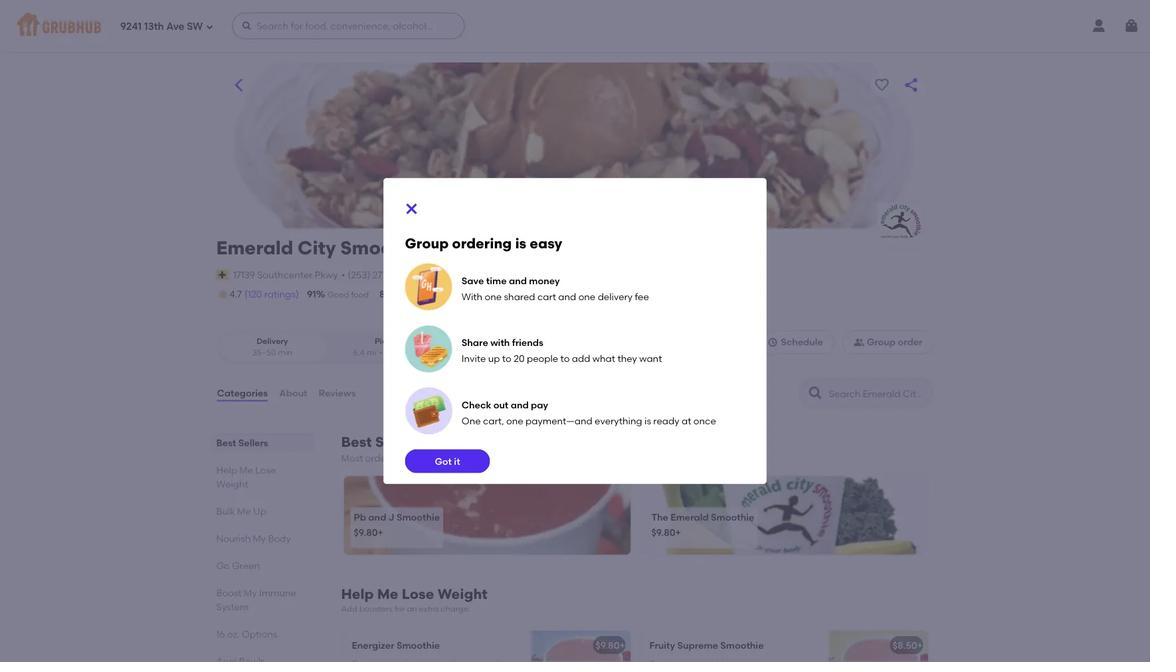 Task type: locate. For each thing, give the bounding box(es) containing it.
best sellers
[[216, 437, 268, 449]]

sellers for best sellers
[[238, 437, 268, 449]]

at
[[682, 415, 692, 427]]

go
[[216, 560, 230, 572]]

lose for help me lose weight
[[255, 465, 276, 476]]

0 horizontal spatial weight
[[216, 479, 248, 490]]

emerald right "the"
[[671, 512, 709, 523]]

weight
[[216, 479, 248, 490], [438, 586, 488, 603]]

lose
[[255, 465, 276, 476], [402, 586, 434, 603]]

1 horizontal spatial is
[[645, 415, 651, 427]]

0 vertical spatial lose
[[255, 465, 276, 476]]

9241
[[120, 21, 142, 33]]

smoothie for emerald city smoothie
[[341, 237, 428, 259]]

group
[[405, 235, 449, 252], [867, 337, 896, 348]]

1 vertical spatial lose
[[402, 586, 434, 603]]

sw
[[187, 21, 203, 33]]

ready
[[654, 415, 680, 427]]

southcenter
[[257, 269, 313, 281]]

extra
[[419, 604, 439, 614]]

pb
[[354, 512, 366, 523]]

and inside pb and j smoothie $9.80 +
[[368, 512, 386, 523]]

group order button
[[843, 331, 934, 354]]

0 vertical spatial my
[[253, 533, 266, 544]]

tab
[[216, 655, 309, 663]]

0 horizontal spatial group
[[405, 235, 449, 252]]

time right on
[[416, 290, 433, 300]]

weight inside help me lose weight add boosters for an extra charge.
[[438, 586, 488, 603]]

good food
[[328, 290, 369, 300]]

sellers up help me lose weight
[[238, 437, 268, 449]]

+
[[378, 527, 383, 539], [676, 527, 681, 539], [620, 640, 625, 652], [918, 640, 923, 652]]

$9.80
[[354, 527, 378, 539], [652, 527, 676, 539], [596, 640, 620, 652]]

save time and money image
[[405, 264, 452, 311]]

time for on
[[416, 290, 433, 300]]

schedule button
[[757, 331, 835, 354]]

35–50
[[253, 348, 276, 358]]

0 vertical spatial •
[[341, 269, 345, 281]]

• right "mi"
[[379, 348, 383, 358]]

option group
[[216, 331, 444, 364]]

lose down best sellers tab
[[255, 465, 276, 476]]

1 horizontal spatial emerald
[[671, 512, 709, 523]]

order inside button
[[898, 337, 923, 348]]

1 horizontal spatial weight
[[438, 586, 488, 603]]

group inside button
[[867, 337, 896, 348]]

0 vertical spatial time
[[486, 275, 507, 286]]

immune
[[259, 588, 296, 599]]

0 horizontal spatial min
[[278, 348, 292, 358]]

ordering
[[452, 235, 512, 252]]

1 vertical spatial weight
[[438, 586, 488, 603]]

money
[[529, 275, 560, 286]]

nourish my body
[[216, 533, 291, 544]]

my inside boost my immune system
[[244, 588, 257, 599]]

delivery left fee
[[598, 291, 633, 302]]

0 vertical spatial weight
[[216, 479, 248, 490]]

1 horizontal spatial group
[[867, 337, 896, 348]]

16 oz. options tab
[[216, 628, 309, 642]]

4648
[[391, 269, 412, 281]]

Search Emerald City Smoothie search field
[[828, 388, 930, 400]]

pickup
[[375, 337, 402, 346]]

min
[[278, 348, 292, 358], [409, 348, 423, 358]]

help me lose weight
[[216, 465, 276, 490]]

share with friends image
[[405, 325, 452, 373]]

reviews
[[319, 388, 356, 399]]

about button
[[279, 370, 308, 417]]

best for best sellers most ordered on grubhub
[[341, 434, 372, 451]]

2 to from the left
[[561, 353, 570, 364]]

is
[[515, 235, 527, 252], [645, 415, 651, 427]]

2 min from the left
[[409, 348, 423, 358]]

group right the people icon
[[867, 337, 896, 348]]

time up 93
[[486, 275, 507, 286]]

sellers inside best sellers tab
[[238, 437, 268, 449]]

svg image
[[1124, 18, 1140, 34], [206, 23, 214, 31], [404, 201, 420, 217], [768, 337, 778, 348]]

categories button
[[216, 370, 269, 417]]

$8.50 +
[[893, 640, 923, 652]]

(253) 277-4648 button
[[348, 268, 412, 282]]

help up add
[[341, 586, 374, 603]]

min right "10–20"
[[409, 348, 423, 358]]

0 horizontal spatial to
[[502, 353, 512, 364]]

min inside delivery 35–50 min
[[278, 348, 292, 358]]

1 horizontal spatial min
[[409, 348, 423, 358]]

1 vertical spatial •
[[379, 348, 383, 358]]

delivery
[[435, 290, 465, 300], [598, 291, 633, 302]]

my inside nourish my body tab
[[253, 533, 266, 544]]

1 horizontal spatial order
[[898, 337, 923, 348]]

0 vertical spatial help
[[216, 465, 237, 476]]

got
[[435, 456, 452, 467]]

mi
[[367, 348, 377, 358]]

order right the people icon
[[898, 337, 923, 348]]

fee
[[635, 291, 649, 302]]

and inside check out and pay one cart, one payment—and everything is ready at once
[[511, 399, 529, 411]]

weight for help me lose weight add boosters for an extra charge.
[[438, 586, 488, 603]]

add
[[341, 604, 357, 614]]

1 horizontal spatial time
[[486, 275, 507, 286]]

help
[[216, 465, 237, 476], [341, 586, 374, 603]]

and right out
[[511, 399, 529, 411]]

sellers inside best sellers most ordered on grubhub
[[375, 434, 422, 451]]

• left (253)
[[341, 269, 345, 281]]

green
[[232, 560, 260, 572]]

best inside tab
[[216, 437, 236, 449]]

order down money
[[529, 290, 550, 300]]

best inside best sellers most ordered on grubhub
[[341, 434, 372, 451]]

help down "best sellers"
[[216, 465, 237, 476]]

me
[[240, 465, 253, 476], [237, 506, 251, 517], [377, 586, 399, 603]]

best up most
[[341, 434, 372, 451]]

0 vertical spatial is
[[515, 235, 527, 252]]

0 horizontal spatial $9.80
[[354, 527, 378, 539]]

me up boosters
[[377, 586, 399, 603]]

1 vertical spatial my
[[244, 588, 257, 599]]

one right with
[[485, 291, 502, 302]]

2 vertical spatial me
[[377, 586, 399, 603]]

on time delivery
[[402, 290, 465, 300]]

0 horizontal spatial order
[[529, 290, 550, 300]]

0 vertical spatial me
[[240, 465, 253, 476]]

0 vertical spatial order
[[529, 290, 550, 300]]

one right cart
[[579, 291, 596, 302]]

1 vertical spatial emerald
[[671, 512, 709, 523]]

group up 4648
[[405, 235, 449, 252]]

lose up the 'an'
[[402, 586, 434, 603]]

weight up charge.
[[438, 586, 488, 603]]

0 horizontal spatial •
[[341, 269, 345, 281]]

weight for help me lose weight
[[216, 479, 248, 490]]

1 horizontal spatial lose
[[402, 586, 434, 603]]

save time and money with one shared cart and one delivery fee
[[462, 275, 649, 302]]

1 horizontal spatial delivery
[[598, 291, 633, 302]]

emerald up 17139
[[216, 237, 293, 259]]

1 horizontal spatial one
[[506, 415, 524, 427]]

fruity
[[650, 640, 675, 652]]

1 horizontal spatial help
[[341, 586, 374, 603]]

13th
[[144, 21, 164, 33]]

to left 20
[[502, 353, 512, 364]]

0 horizontal spatial sellers
[[238, 437, 268, 449]]

1 vertical spatial time
[[416, 290, 433, 300]]

schedule
[[781, 337, 823, 348]]

min down delivery
[[278, 348, 292, 358]]

$9.80 +
[[596, 640, 625, 652]]

weight up bulk
[[216, 479, 248, 490]]

my right boost
[[244, 588, 257, 599]]

1 horizontal spatial to
[[561, 353, 570, 364]]

0 horizontal spatial delivery
[[435, 290, 465, 300]]

0 horizontal spatial lose
[[255, 465, 276, 476]]

once
[[694, 415, 716, 427]]

charge.
[[441, 604, 471, 614]]

me left up at the bottom left
[[237, 506, 251, 517]]

energizer smoothie
[[352, 640, 440, 652]]

is left easy
[[515, 235, 527, 252]]

help me lose weight tab
[[216, 463, 309, 491]]

option group containing delivery 35–50 min
[[216, 331, 444, 364]]

1 horizontal spatial •
[[379, 348, 383, 358]]

weight inside help me lose weight
[[216, 479, 248, 490]]

nourish
[[216, 533, 251, 544]]

2 horizontal spatial $9.80
[[652, 527, 676, 539]]

time inside the save time and money with one shared cart and one delivery fee
[[486, 275, 507, 286]]

0 vertical spatial emerald
[[216, 237, 293, 259]]

got it
[[435, 456, 460, 467]]

time for save
[[486, 275, 507, 286]]

group for group order
[[867, 337, 896, 348]]

1 vertical spatial me
[[237, 506, 251, 517]]

1 vertical spatial is
[[645, 415, 651, 427]]

categories
[[217, 388, 268, 399]]

group ordering is easy
[[405, 235, 563, 252]]

people icon image
[[854, 337, 865, 348]]

sellers
[[375, 434, 422, 451], [238, 437, 268, 449]]

1 vertical spatial order
[[898, 337, 923, 348]]

0 horizontal spatial emerald
[[216, 237, 293, 259]]

0 vertical spatial group
[[405, 235, 449, 252]]

time
[[486, 275, 507, 286], [416, 290, 433, 300]]

svg image
[[242, 21, 252, 31]]

1 min from the left
[[278, 348, 292, 358]]

bulk
[[216, 506, 235, 517]]

to left add
[[561, 353, 570, 364]]

sellers up on
[[375, 434, 422, 451]]

1 horizontal spatial sellers
[[375, 434, 422, 451]]

oz.
[[227, 629, 240, 640]]

delivery down save
[[435, 290, 465, 300]]

main navigation navigation
[[0, 0, 1151, 52]]

cart,
[[483, 415, 504, 427]]

smoothie for the emerald smoothie $9.80 +
[[711, 512, 755, 523]]

20
[[514, 353, 525, 364]]

most
[[341, 453, 363, 464]]

add
[[572, 353, 591, 364]]

86
[[380, 289, 391, 300]]

0 horizontal spatial best
[[216, 437, 236, 449]]

share
[[462, 337, 488, 348]]

easy
[[530, 235, 563, 252]]

• inside pickup 6.4 mi • 10–20 min
[[379, 348, 383, 358]]

lose inside help me lose weight add boosters for an extra charge.
[[402, 586, 434, 603]]

$9.80 inside the emerald smoothie $9.80 +
[[652, 527, 676, 539]]

me inside help me lose weight
[[240, 465, 253, 476]]

for
[[395, 604, 405, 614]]

one down out
[[506, 415, 524, 427]]

(253)
[[348, 269, 370, 281]]

10–20
[[385, 348, 407, 358]]

1 horizontal spatial best
[[341, 434, 372, 451]]

best up help me lose weight
[[216, 437, 236, 449]]

and left the "j"
[[368, 512, 386, 523]]

is left ready
[[645, 415, 651, 427]]

help inside help me lose weight
[[216, 465, 237, 476]]

0 horizontal spatial time
[[416, 290, 433, 300]]

an
[[407, 604, 417, 614]]

$8.50
[[893, 640, 918, 652]]

save this restaurant button
[[870, 73, 894, 97]]

lose inside help me lose weight
[[255, 465, 276, 476]]

$9.80 down "the"
[[652, 527, 676, 539]]

save
[[462, 275, 484, 286]]

$9.80 left fruity
[[596, 640, 620, 652]]

with
[[491, 337, 510, 348]]

help inside help me lose weight add boosters for an extra charge.
[[341, 586, 374, 603]]

correct order
[[498, 290, 550, 300]]

energizer smoothie image
[[531, 631, 631, 663]]

smoothie inside the emerald smoothie $9.80 +
[[711, 512, 755, 523]]

the
[[652, 512, 669, 523]]

my for boost
[[244, 588, 257, 599]]

energizer
[[352, 640, 395, 652]]

me down "best sellers"
[[240, 465, 253, 476]]

1 vertical spatial help
[[341, 586, 374, 603]]

my left body
[[253, 533, 266, 544]]

me inside help me lose weight add boosters for an extra charge.
[[377, 586, 399, 603]]

0 horizontal spatial help
[[216, 465, 237, 476]]

my
[[253, 533, 266, 544], [244, 588, 257, 599]]

$9.80 down pb
[[354, 527, 378, 539]]

1 vertical spatial group
[[867, 337, 896, 348]]

check out and pay image
[[405, 388, 453, 435]]

bulk me up
[[216, 506, 266, 517]]

city
[[298, 237, 336, 259]]

•
[[341, 269, 345, 281], [379, 348, 383, 358]]



Task type: describe. For each thing, give the bounding box(es) containing it.
want
[[640, 353, 662, 364]]

one
[[462, 415, 481, 427]]

they
[[618, 353, 637, 364]]

best sellers most ordered on grubhub
[[341, 434, 458, 464]]

go green
[[216, 560, 260, 572]]

ratings)
[[264, 289, 299, 300]]

one inside check out and pay one cart, one payment—and everything is ready at once
[[506, 415, 524, 427]]

boost my immune system tab
[[216, 586, 309, 614]]

help for help me lose weight add boosters for an extra charge.
[[341, 586, 374, 603]]

up
[[253, 506, 266, 517]]

friends
[[512, 337, 544, 348]]

0 horizontal spatial is
[[515, 235, 527, 252]]

pay
[[531, 399, 549, 411]]

share with friends invite up to 20 people to add what they want
[[462, 337, 662, 364]]

emerald inside the emerald smoothie $9.80 +
[[671, 512, 709, 523]]

j
[[389, 512, 395, 523]]

subscription pass image
[[216, 270, 230, 280]]

body
[[268, 533, 291, 544]]

277-
[[373, 269, 391, 281]]

on
[[402, 290, 414, 300]]

min inside pickup 6.4 mi • 10–20 min
[[409, 348, 423, 358]]

4.7
[[230, 289, 242, 300]]

bulk me up tab
[[216, 505, 309, 519]]

grubhub
[[417, 453, 458, 464]]

people
[[527, 353, 558, 364]]

emerald city smoothie logo image
[[877, 202, 924, 249]]

and right cart
[[559, 291, 576, 302]]

group for group ordering is easy
[[405, 235, 449, 252]]

go green tab
[[216, 559, 309, 573]]

pb and j smoothie $9.80 +
[[354, 512, 440, 539]]

+ inside pb and j smoothie $9.80 +
[[378, 527, 383, 539]]

and up correct at the left top
[[509, 275, 527, 286]]

pkwy
[[315, 269, 338, 281]]

out
[[494, 399, 509, 411]]

what
[[593, 353, 616, 364]]

best sellers tab
[[216, 436, 309, 450]]

93
[[475, 289, 486, 300]]

good
[[328, 290, 349, 300]]

everything
[[595, 415, 643, 427]]

emerald city smoothie
[[216, 237, 428, 259]]

star icon image
[[216, 288, 230, 301]]

17139 southcenter pkwy
[[233, 269, 338, 281]]

ordered
[[365, 453, 401, 464]]

up
[[488, 353, 500, 364]]

check out and pay one cart, one payment—and everything is ready at once
[[462, 399, 716, 427]]

caret left icon image
[[231, 77, 247, 93]]

delivery inside the save time and money with one shared cart and one delivery fee
[[598, 291, 633, 302]]

delivery 35–50 min
[[253, 337, 292, 358]]

$9.80 inside pb and j smoothie $9.80 +
[[354, 527, 378, 539]]

fruity supreme smoothie image
[[829, 631, 929, 663]]

cart
[[538, 291, 556, 302]]

6.4
[[353, 348, 364, 358]]

reviews button
[[318, 370, 356, 417]]

9241 13th ave sw
[[120, 21, 203, 33]]

smoothie inside pb and j smoothie $9.80 +
[[397, 512, 440, 523]]

food
[[351, 290, 369, 300]]

svg image inside schedule button
[[768, 337, 778, 348]]

16
[[216, 629, 225, 640]]

smoothie for fruity supreme smoothie
[[721, 640, 764, 652]]

search icon image
[[808, 386, 824, 402]]

boost
[[216, 588, 242, 599]]

0 horizontal spatial one
[[485, 291, 502, 302]]

help me lose weight add boosters for an extra charge.
[[341, 586, 488, 614]]

about
[[279, 388, 307, 399]]

• (253) 277-4648
[[341, 269, 412, 281]]

save this restaurant image
[[874, 77, 890, 93]]

2 horizontal spatial one
[[579, 291, 596, 302]]

share icon image
[[904, 77, 920, 93]]

order for correct order
[[529, 290, 550, 300]]

91
[[307, 289, 316, 300]]

fruity supreme smoothie
[[650, 640, 764, 652]]

1 to from the left
[[502, 353, 512, 364]]

check
[[462, 399, 491, 411]]

on
[[403, 453, 415, 464]]

(120 ratings)
[[245, 289, 299, 300]]

1 horizontal spatial $9.80
[[596, 640, 620, 652]]

system
[[216, 602, 249, 613]]

order for group order
[[898, 337, 923, 348]]

nourish my body tab
[[216, 532, 309, 546]]

me for bulk me up
[[237, 506, 251, 517]]

lose for help me lose weight add boosters for an extra charge.
[[402, 586, 434, 603]]

shared
[[504, 291, 535, 302]]

sellers for best sellers most ordered on grubhub
[[375, 434, 422, 451]]

best for best sellers
[[216, 437, 236, 449]]

with
[[462, 291, 483, 302]]

it
[[454, 456, 460, 467]]

16 oz. options
[[216, 629, 278, 640]]

payment—and
[[526, 415, 593, 427]]

help for help me lose weight
[[216, 465, 237, 476]]

my for nourish
[[253, 533, 266, 544]]

ave
[[166, 21, 185, 33]]

supreme
[[678, 640, 719, 652]]

me for help me lose weight
[[240, 465, 253, 476]]

is inside check out and pay one cart, one payment—and everything is ready at once
[[645, 415, 651, 427]]

got it button
[[405, 450, 490, 474]]

group order
[[867, 337, 923, 348]]

options
[[242, 629, 278, 640]]

correct
[[498, 290, 527, 300]]

+ inside the emerald smoothie $9.80 +
[[676, 527, 681, 539]]

me for help me lose weight add boosters for an extra charge.
[[377, 586, 399, 603]]

(120
[[245, 289, 262, 300]]



Task type: vqa. For each thing, say whether or not it's contained in the screenshot.
Group ordering is easy
yes



